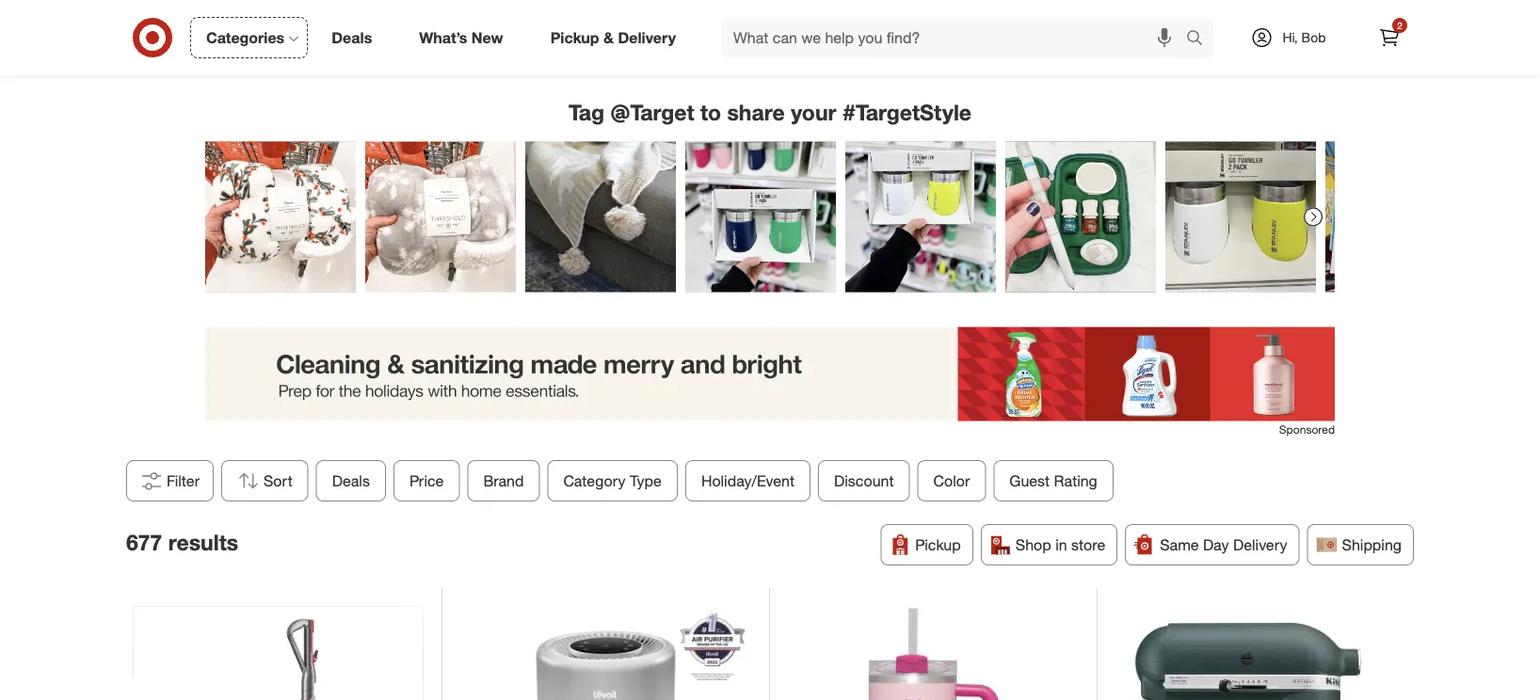 Task type: describe. For each thing, give the bounding box(es) containing it.
pickup & delivery link
[[534, 17, 699, 58]]

brand
[[483, 472, 524, 490]]

trend
[[443, 10, 487, 32]]

search
[[1178, 30, 1223, 49]]

shipping button
[[1307, 524, 1414, 566]]

1 user image by @targettakesmypaycheck image from the left
[[205, 142, 356, 293]]

categories
[[206, 28, 285, 47]]

& inside get in on the gingerbread trend this style is all about warm caramel hues & darling details.
[[501, 35, 511, 54]]

get
[[220, 10, 250, 32]]

sort
[[264, 472, 293, 490]]

details.
[[565, 35, 612, 54]]

deals for deals link
[[332, 28, 372, 47]]

1 user image by @targetscallingme image from the left
[[685, 142, 836, 293]]

gingerbread
[[334, 10, 438, 32]]

list
[[1045, 10, 1070, 32]]

shop
[[1016, 536, 1051, 554]]

the right at
[[1064, 35, 1086, 54]]

at
[[1047, 35, 1060, 54]]

deals link
[[316, 17, 396, 58]]

delivery for pickup & delivery
[[618, 28, 676, 47]]

advertisement region
[[205, 327, 1335, 421]]

in for on
[[255, 10, 271, 32]]

the right of
[[943, 35, 965, 54]]

store
[[1071, 536, 1105, 554]]

price.
[[1125, 35, 1162, 54]]

2 link
[[1369, 17, 1410, 58]]

for
[[881, 10, 904, 32]]

pickup button
[[881, 524, 973, 566]]

2 user image by @targettakesmypaycheck image from the left
[[365, 142, 516, 293]]

the inside get in on the gingerbread trend this style is all about warm caramel hues & darling details.
[[302, 10, 329, 32]]

hues
[[464, 35, 497, 54]]

1 horizontal spatial &
[[603, 28, 614, 47]]

guest
[[1010, 472, 1050, 490]]

new
[[472, 28, 503, 47]]

filter button
[[126, 460, 214, 502]]

in for store
[[1055, 536, 1067, 554]]

677
[[126, 530, 162, 556]]

up
[[834, 35, 851, 54]]

user image by @trendyfavefinds image
[[1005, 142, 1156, 293]]

what's new link
[[403, 17, 527, 58]]

warm
[[365, 35, 402, 54]]

what's
[[419, 28, 467, 47]]

shop in store button
[[981, 524, 1118, 566]]

search button
[[1178, 17, 1223, 62]]

bob
[[1302, 29, 1326, 46]]

category
[[563, 472, 626, 490]]

of
[[926, 35, 939, 54]]

delivery for same day delivery
[[1233, 536, 1287, 554]]

pickup for pickup
[[915, 536, 961, 554]]

sponsored
[[1279, 422, 1335, 437]]

the right up
[[855, 35, 877, 54]]

this
[[220, 35, 248, 54]]

categories link
[[190, 17, 308, 58]]

magic
[[881, 35, 922, 54]]

color button
[[917, 460, 986, 502]]

on inside gift ideas for anyone on your list wrap up the magic of the perfect gift at the right price.
[[976, 10, 997, 32]]

share
[[727, 99, 785, 125]]

about
[[322, 35, 361, 54]]

caramel
[[407, 35, 460, 54]]



Task type: vqa. For each thing, say whether or not it's contained in the screenshot.
Gift ideas for anyone on your list Wrap up the magic of the perfect gift at the right price. at top right
yes



Task type: locate. For each thing, give the bounding box(es) containing it.
0 horizontal spatial user image by @targettakesmypaycheck image
[[205, 142, 356, 293]]

in left store at right
[[1055, 536, 1067, 554]]

stanley 40 oz stainless steel h2.0 flowstate quencher tumbler image
[[788, 607, 1078, 700], [788, 607, 1078, 700]]

deals inside button
[[332, 472, 370, 490]]

discount
[[834, 472, 894, 490]]

right
[[1090, 35, 1120, 54]]

1 horizontal spatial on
[[976, 10, 997, 32]]

1 horizontal spatial delivery
[[1233, 536, 1287, 554]]

the up all
[[302, 10, 329, 32]]

1 vertical spatial in
[[1055, 536, 1067, 554]]

deals right sort
[[332, 472, 370, 490]]

deals
[[332, 28, 372, 47], [332, 472, 370, 490]]

shop in store
[[1016, 536, 1105, 554]]

kitchenaid artisan 10-speed stand mixer - hearth & hand™ with magnolia image
[[1116, 607, 1407, 700], [1116, 607, 1407, 700]]

gift
[[1022, 35, 1043, 54]]

1 horizontal spatial user image by @targettakesmypaycheck image
[[365, 142, 516, 293]]

0 horizontal spatial your
[[791, 99, 836, 125]]

is
[[288, 35, 299, 54]]

delivery inside button
[[1233, 536, 1287, 554]]

same day delivery button
[[1125, 524, 1300, 566]]

to
[[700, 99, 721, 125]]

shipping
[[1342, 536, 1402, 554]]

guest rating
[[1010, 472, 1098, 490]]

0 horizontal spatial pickup
[[550, 28, 599, 47]]

677 results
[[126, 530, 238, 556]]

0 horizontal spatial on
[[276, 10, 297, 32]]

rating
[[1054, 472, 1098, 490]]

dyson ball animal 3 total clean upright vacuum image
[[133, 607, 423, 700], [133, 607, 423, 700]]

pickup
[[550, 28, 599, 47], [915, 536, 961, 554]]

style
[[252, 35, 284, 54]]

1 vertical spatial your
[[791, 99, 836, 125]]

anyone
[[909, 10, 971, 32]]

deals button
[[316, 460, 386, 502]]

on up is
[[276, 10, 297, 32]]

perfect
[[969, 35, 1017, 54]]

1 horizontal spatial user image by @targetscallingme image
[[845, 142, 996, 293]]

pickup & delivery
[[550, 28, 676, 47]]

0 horizontal spatial delivery
[[618, 28, 676, 47]]

hi, bob
[[1283, 29, 1326, 46]]

2 on from the left
[[976, 10, 997, 32]]

1 horizontal spatial pickup
[[915, 536, 961, 554]]

1 on from the left
[[276, 10, 297, 32]]

2
[[1397, 19, 1402, 31]]

user image by @beautypigeonhome image
[[525, 142, 676, 293]]

filter
[[167, 472, 200, 490]]

get in on the gingerbread trend this style is all about warm caramel hues & darling details.
[[220, 10, 612, 54]]

price button
[[394, 460, 460, 502]]

in up the style
[[255, 10, 271, 32]]

in
[[255, 10, 271, 32], [1055, 536, 1067, 554]]

user image by @livinglavidadunn image
[[1165, 142, 1316, 293]]

delivery
[[618, 28, 676, 47], [1233, 536, 1287, 554]]

0 vertical spatial pickup
[[550, 28, 599, 47]]

1 vertical spatial pickup
[[915, 536, 961, 554]]

deals for deals button
[[332, 472, 370, 490]]

the
[[302, 10, 329, 32], [855, 35, 877, 54], [943, 35, 965, 54], [1064, 35, 1086, 54]]

color
[[933, 472, 970, 490]]

in inside "button"
[[1055, 536, 1067, 554]]

on inside get in on the gingerbread trend this style is all about warm caramel hues & darling details.
[[276, 10, 297, 32]]

hi,
[[1283, 29, 1298, 46]]

0 vertical spatial delivery
[[618, 28, 676, 47]]

1 vertical spatial delivery
[[1233, 536, 1287, 554]]

on
[[276, 10, 297, 32], [976, 10, 997, 32]]

user image by @targetscallingme image
[[685, 142, 836, 293], [845, 142, 996, 293]]

1 horizontal spatial in
[[1055, 536, 1067, 554]]

tag
[[569, 99, 604, 125]]

pickup up tag
[[550, 28, 599, 47]]

your inside gift ideas for anyone on your list wrap up the magic of the perfect gift at the right price.
[[1002, 10, 1040, 32]]

pickup for pickup & delivery
[[550, 28, 599, 47]]

pickup inside button
[[915, 536, 961, 554]]

2 deals from the top
[[332, 472, 370, 490]]

user image by @denofcreativity image
[[1325, 142, 1476, 293]]

brand button
[[467, 460, 540, 502]]

gift
[[795, 10, 825, 32]]

0 vertical spatial your
[[1002, 10, 1040, 32]]

What can we help you find? suggestions appear below search field
[[722, 17, 1191, 58]]

holiday/event
[[701, 472, 795, 490]]

1 deals from the top
[[332, 28, 372, 47]]

0 horizontal spatial in
[[255, 10, 271, 32]]

results
[[168, 530, 238, 556]]

2 user image by @targetscallingme image from the left
[[845, 142, 996, 293]]

sort button
[[221, 460, 309, 502]]

your up gift
[[1002, 10, 1040, 32]]

gift ideas for anyone on your list wrap up the magic of the perfect gift at the right price.
[[795, 10, 1162, 54]]

ideas
[[830, 10, 876, 32]]

1 horizontal spatial your
[[1002, 10, 1040, 32]]

0 horizontal spatial &
[[501, 35, 511, 54]]

& right the darling
[[603, 28, 614, 47]]

& right hues
[[501, 35, 511, 54]]

holiday/event button
[[685, 460, 811, 502]]

discount button
[[818, 460, 910, 502]]

user image by @targettakesmypaycheck image
[[205, 142, 356, 293], [365, 142, 516, 293]]

levoit core 200s smart true hepa air purifier gray image
[[461, 607, 751, 700], [461, 607, 751, 700]]

1 vertical spatial deals
[[332, 472, 370, 490]]

deals right all
[[332, 28, 372, 47]]

wrap
[[795, 35, 830, 54]]

your right share
[[791, 99, 836, 125]]

category type button
[[547, 460, 678, 502]]

what's new
[[419, 28, 503, 47]]

same
[[1160, 536, 1199, 554]]

0 horizontal spatial user image by @targetscallingme image
[[685, 142, 836, 293]]

@target
[[610, 99, 694, 125]]

tag @target to share your #targetstyle
[[569, 99, 971, 125]]

delivery right day
[[1233, 536, 1287, 554]]

same day delivery
[[1160, 536, 1287, 554]]

all
[[303, 35, 318, 54]]

0 vertical spatial in
[[255, 10, 271, 32]]

your
[[1002, 10, 1040, 32], [791, 99, 836, 125]]

day
[[1203, 536, 1229, 554]]

type
[[630, 472, 662, 490]]

on up perfect
[[976, 10, 997, 32]]

pickup down the color button
[[915, 536, 961, 554]]

darling
[[515, 35, 561, 54]]

#targetstyle
[[842, 99, 971, 125]]

guest rating button
[[994, 460, 1114, 502]]

category type
[[563, 472, 662, 490]]

0 vertical spatial deals
[[332, 28, 372, 47]]

in inside get in on the gingerbread trend this style is all about warm caramel hues & darling details.
[[255, 10, 271, 32]]

&
[[603, 28, 614, 47], [501, 35, 511, 54]]

price
[[410, 472, 444, 490]]

delivery right details.
[[618, 28, 676, 47]]



